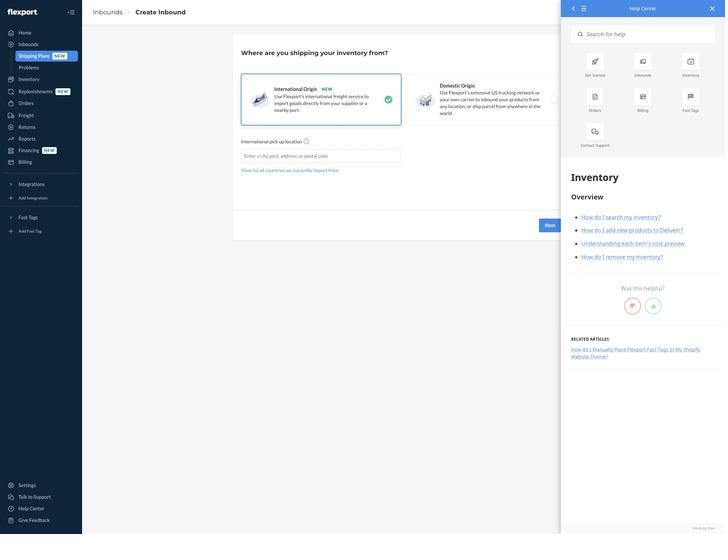 Task type: locate. For each thing, give the bounding box(es) containing it.
import
[[274, 100, 289, 106], [313, 167, 328, 173]]

1 vertical spatial orders
[[589, 108, 602, 113]]

from right the currently
[[329, 167, 339, 173]]

next
[[545, 222, 556, 228]]

1 horizontal spatial inbounds link
[[93, 8, 123, 16]]

location,
[[448, 103, 466, 109]]

or left postal
[[299, 153, 304, 159]]

new for financing
[[44, 148, 55, 153]]

1 horizontal spatial billing
[[638, 108, 649, 113]]

a right supplier
[[365, 100, 367, 106]]

1 vertical spatial help
[[18, 506, 29, 512]]

import down code
[[313, 167, 328, 173]]

0 vertical spatial orders
[[18, 100, 34, 106]]

or down service
[[360, 100, 364, 106]]

view
[[241, 167, 252, 173]]

1 horizontal spatial inbounds
[[93, 8, 123, 16]]

import up the nearby
[[274, 100, 289, 106]]

do
[[583, 346, 589, 353]]

to up ship
[[476, 97, 480, 102]]

0 vertical spatial help center
[[630, 5, 657, 12]]

1 horizontal spatial help center
[[630, 5, 657, 12]]

1 vertical spatial fast
[[18, 215, 28, 220]]

your down freight
[[331, 100, 341, 106]]

1 horizontal spatial support
[[596, 143, 610, 148]]

international
[[274, 86, 303, 92], [241, 139, 269, 144]]

help up search search field
[[630, 5, 640, 12]]

1 add from the top
[[18, 196, 26, 201]]

from
[[529, 97, 540, 102], [320, 100, 330, 106], [496, 103, 506, 109], [329, 167, 339, 173]]

center up search search field
[[642, 5, 657, 12]]

help center up give feedback at the left bottom of the page
[[18, 506, 44, 512]]

orders
[[18, 100, 34, 106], [589, 108, 602, 113]]

financing
[[18, 147, 39, 153]]

us
[[492, 90, 498, 95]]

1 vertical spatial center
[[30, 506, 44, 512]]

0 horizontal spatial orders
[[18, 100, 34, 106]]

settings
[[18, 483, 36, 488]]

1 horizontal spatial orders
[[589, 108, 602, 113]]

origin up flexport's
[[461, 83, 475, 89]]

0 horizontal spatial inbounds
[[18, 41, 38, 47]]

replenishments
[[18, 89, 53, 94]]

manually
[[593, 346, 613, 353]]

origin inside domestic origin use flexport's extensive us trucking network or your own carrier to inbound your products from any location, or ship parcel from anywhere in the world
[[461, 83, 475, 89]]

origin up international
[[304, 86, 317, 92]]

international pick up location
[[241, 139, 303, 144]]

postal
[[304, 153, 317, 159]]

1 horizontal spatial center
[[642, 5, 657, 12]]

directly
[[303, 100, 319, 106]]

0 vertical spatial center
[[642, 5, 657, 12]]

international up enter at the top of the page
[[241, 139, 269, 144]]

currently
[[293, 167, 313, 173]]

new for replenishments
[[58, 89, 68, 94]]

own
[[451, 97, 460, 102]]

1 horizontal spatial a
[[365, 100, 367, 106]]

world
[[440, 110, 452, 116]]

1 horizontal spatial help
[[630, 5, 640, 12]]

extensive
[[471, 90, 491, 95]]

your
[[321, 49, 335, 57], [440, 97, 450, 102], [499, 97, 509, 102], [331, 100, 341, 106]]

add
[[18, 196, 26, 201], [18, 229, 26, 234]]

flexport
[[628, 346, 646, 353]]

tags inside dropdown button
[[29, 215, 38, 220]]

1 vertical spatial fast tags
[[18, 215, 38, 220]]

enter a city, port, address, or postal code
[[244, 153, 328, 159]]

a
[[365, 100, 367, 106], [257, 153, 259, 159]]

0 horizontal spatial fast tags
[[18, 215, 38, 220]]

1 horizontal spatial fast tags
[[683, 108, 699, 113]]

tags
[[691, 108, 699, 113], [29, 215, 38, 220], [658, 346, 669, 353]]

elevio
[[693, 526, 703, 531]]

origin
[[461, 83, 475, 89], [304, 86, 317, 92]]

contact
[[581, 143, 595, 148]]

i
[[590, 346, 592, 353]]

0 horizontal spatial center
[[30, 506, 44, 512]]

to inside button
[[28, 494, 33, 500]]

theme?
[[591, 354, 609, 360]]

inbound
[[158, 8, 186, 16]]

0 horizontal spatial tags
[[29, 215, 38, 220]]

give feedback
[[18, 517, 50, 523]]

help center up search search field
[[630, 5, 657, 12]]

integrations button
[[4, 179, 78, 190]]

0 horizontal spatial help
[[18, 506, 29, 512]]

new for shipping plans
[[54, 54, 65, 59]]

0 vertical spatial add
[[18, 196, 26, 201]]

2 vertical spatial inbounds
[[635, 73, 652, 78]]

to inside domestic origin use flexport's extensive us trucking network or your own carrier to inbound your products from any location, or ship parcel from anywhere in the world
[[476, 97, 480, 102]]

new up 'orders' link in the top left of the page
[[58, 89, 68, 94]]

0 vertical spatial import
[[274, 100, 289, 106]]

0 horizontal spatial to
[[28, 494, 33, 500]]

1 horizontal spatial international
[[274, 86, 303, 92]]

your up any at the right top of page
[[440, 97, 450, 102]]

0 horizontal spatial a
[[257, 153, 259, 159]]

inbounds
[[93, 8, 123, 16], [18, 41, 38, 47], [635, 73, 652, 78]]

import for goods
[[274, 100, 289, 106]]

2 horizontal spatial inbounds
[[635, 73, 652, 78]]

0 vertical spatial international
[[274, 86, 303, 92]]

inventory link
[[4, 74, 78, 85]]

your right shipping
[[321, 49, 335, 57]]

carrier
[[461, 97, 475, 102]]

related articles
[[572, 336, 609, 342]]

use
[[440, 90, 448, 95], [274, 93, 283, 99]]

support right contact
[[596, 143, 610, 148]]

center down the talk to support
[[30, 506, 44, 512]]

international up flexport's
[[274, 86, 303, 92]]

0 horizontal spatial billing
[[18, 159, 32, 165]]

add integration link
[[4, 193, 78, 204]]

up
[[279, 139, 285, 144]]

2 vertical spatial tags
[[658, 346, 669, 353]]

add left tag
[[18, 229, 26, 234]]

support
[[596, 143, 610, 148], [34, 494, 51, 500]]

freight
[[18, 113, 34, 118]]

get started
[[585, 73, 606, 78]]

1 vertical spatial billing
[[18, 159, 32, 165]]

0 vertical spatial support
[[596, 143, 610, 148]]

add for add fast tag
[[18, 229, 26, 234]]

1 vertical spatial add
[[18, 229, 26, 234]]

check circle image
[[385, 95, 393, 104]]

1 horizontal spatial use
[[440, 90, 448, 95]]

or right network
[[536, 90, 540, 95]]

new up international
[[322, 87, 333, 92]]

next button
[[539, 219, 562, 232]]

0 vertical spatial fast
[[683, 108, 690, 113]]

give
[[18, 517, 28, 523]]

add left integration
[[18, 196, 26, 201]]

1 vertical spatial import
[[313, 167, 328, 173]]

new down 'reports' link
[[44, 148, 55, 153]]

give feedback button
[[4, 515, 78, 526]]

tags inside how do i manually place flexport fast-tags in my shopify website theme?
[[658, 346, 669, 353]]

use down domestic
[[440, 90, 448, 95]]

1 vertical spatial support
[[34, 494, 51, 500]]

import inside button
[[313, 167, 328, 173]]

to right talk
[[28, 494, 33, 500]]

trucking
[[499, 90, 516, 95]]

help
[[630, 5, 640, 12], [18, 506, 29, 512]]

add fast tag link
[[4, 226, 78, 237]]

breadcrumbs navigation
[[88, 2, 191, 22]]

help up give
[[18, 506, 29, 512]]

address,
[[281, 153, 298, 159]]

a left the city,
[[257, 153, 259, 159]]

1 horizontal spatial import
[[313, 167, 328, 173]]

new right plans
[[54, 54, 65, 59]]

to right service
[[364, 93, 369, 99]]

1 horizontal spatial tags
[[658, 346, 669, 353]]

0 vertical spatial a
[[365, 100, 367, 106]]

talk to support
[[18, 494, 51, 500]]

feedback
[[29, 517, 50, 523]]

we
[[286, 167, 292, 173]]

1 horizontal spatial to
[[364, 93, 369, 99]]

from up the
[[529, 97, 540, 102]]

0 horizontal spatial import
[[274, 100, 289, 106]]

nearby
[[274, 107, 289, 113]]

service
[[349, 93, 364, 99]]

Search search field
[[583, 26, 715, 43]]

2 add from the top
[[18, 229, 26, 234]]

was
[[622, 285, 632, 292]]

from down international
[[320, 100, 330, 106]]

0 horizontal spatial international
[[241, 139, 269, 144]]

home
[[18, 30, 31, 36]]

1 vertical spatial a
[[257, 153, 259, 159]]

to
[[364, 93, 369, 99], [476, 97, 480, 102], [28, 494, 33, 500]]

fast
[[683, 108, 690, 113], [18, 215, 28, 220], [27, 229, 35, 234]]

2 horizontal spatial tags
[[691, 108, 699, 113]]

use up the nearby
[[274, 93, 283, 99]]

1 vertical spatial tags
[[29, 215, 38, 220]]

0 vertical spatial inbounds
[[93, 8, 123, 16]]

flexport logo image
[[8, 9, 38, 16]]

new
[[54, 54, 65, 59], [322, 87, 333, 92], [58, 89, 68, 94], [44, 148, 55, 153]]

or down carrier on the top right
[[467, 103, 472, 109]]

1 horizontal spatial origin
[[461, 83, 475, 89]]

freight
[[333, 93, 348, 99]]

support down 'settings' 'link'
[[34, 494, 51, 500]]

2 horizontal spatial to
[[476, 97, 480, 102]]

import inside use flexport's international freight service to import goods directly from your supplier or a nearby port.
[[274, 100, 289, 106]]

0 horizontal spatial use
[[274, 93, 283, 99]]

0 horizontal spatial support
[[34, 494, 51, 500]]

1 vertical spatial help center
[[18, 506, 44, 512]]

1 vertical spatial inbounds
[[18, 41, 38, 47]]

0 vertical spatial inbounds link
[[93, 8, 123, 16]]

flexport's
[[283, 93, 304, 99]]

0 horizontal spatial inbounds link
[[4, 39, 78, 50]]

list
[[253, 167, 259, 173]]

how
[[572, 346, 582, 353]]

add for add integration
[[18, 196, 26, 201]]

location
[[285, 139, 302, 144]]

shipping
[[290, 49, 319, 57]]

city,
[[260, 153, 269, 159]]

flexport's
[[449, 90, 470, 95]]

by
[[703, 526, 707, 531]]

0 horizontal spatial origin
[[304, 86, 317, 92]]

or inside use flexport's international freight service to import goods directly from your supplier or a nearby port.
[[360, 100, 364, 106]]

1 vertical spatial international
[[241, 139, 269, 144]]

0 vertical spatial fast tags
[[683, 108, 699, 113]]



Task type: vqa. For each thing, say whether or not it's contained in the screenshot.
the topmost information
no



Task type: describe. For each thing, give the bounding box(es) containing it.
inbound
[[481, 97, 498, 102]]

settings link
[[4, 480, 78, 491]]

your down trucking
[[499, 97, 509, 102]]

help center link
[[4, 503, 78, 514]]

problems link
[[15, 62, 78, 73]]

pick
[[270, 139, 278, 144]]

freight link
[[4, 110, 78, 121]]

port.
[[290, 107, 300, 113]]

add integration
[[18, 196, 48, 201]]

1 vertical spatial inbounds link
[[4, 39, 78, 50]]

tag
[[36, 229, 42, 234]]

network
[[517, 90, 535, 95]]

0 vertical spatial help
[[630, 5, 640, 12]]

the
[[534, 103, 541, 109]]

my
[[676, 346, 683, 353]]

are
[[265, 49, 275, 57]]

inbounds inside breadcrumbs 'navigation'
[[93, 8, 123, 16]]

talk
[[18, 494, 27, 500]]

in
[[670, 346, 675, 353]]

international for international origin
[[274, 86, 303, 92]]

you
[[277, 49, 289, 57]]

was this helpful?
[[622, 285, 665, 292]]

support inside talk to support button
[[34, 494, 51, 500]]

get
[[585, 73, 592, 78]]

contact support
[[581, 143, 610, 148]]

fast tags inside dropdown button
[[18, 215, 38, 220]]

code
[[318, 153, 328, 159]]

international
[[305, 93, 333, 99]]

this
[[634, 285, 643, 292]]

use inside domestic origin use flexport's extensive us trucking network or your own carrier to inbound your products from any location, or ship parcel from anywhere in the world
[[440, 90, 448, 95]]

elevio by dixa
[[693, 526, 715, 531]]

origin for domestic
[[461, 83, 475, 89]]

from inside view list of countries we currently import from button
[[329, 167, 339, 173]]

place
[[615, 346, 627, 353]]

shipping plans
[[19, 53, 50, 59]]

enter
[[244, 153, 256, 159]]

from inside use flexport's international freight service to import goods directly from your supplier or a nearby port.
[[320, 100, 330, 106]]

use flexport's international freight service to import goods directly from your supplier or a nearby port.
[[274, 93, 369, 113]]

plans
[[38, 53, 50, 59]]

home link
[[4, 27, 78, 38]]

from right parcel
[[496, 103, 506, 109]]

reports link
[[4, 133, 78, 144]]

elevio by dixa link
[[572, 526, 715, 531]]

create inbound
[[136, 8, 186, 16]]

a inside use flexport's international freight service to import goods directly from your supplier or a nearby port.
[[365, 100, 367, 106]]

how do i manually place flexport fast-tags in my shopify website theme?
[[572, 346, 701, 360]]

new for international origin
[[322, 87, 333, 92]]

returns
[[18, 124, 36, 130]]

add fast tag
[[18, 229, 42, 234]]

0 vertical spatial billing
[[638, 108, 649, 113]]

reports
[[18, 136, 36, 142]]

your inside use flexport's international freight service to import goods directly from your supplier or a nearby port.
[[331, 100, 341, 106]]

website
[[572, 354, 590, 360]]

origin for international
[[304, 86, 317, 92]]

create inbound link
[[136, 8, 186, 16]]

helpful?
[[644, 285, 665, 292]]

orders link
[[4, 98, 78, 109]]

view list of countries we currently import from button
[[241, 167, 339, 174]]

where
[[241, 49, 263, 57]]

countries
[[265, 167, 285, 173]]

0 horizontal spatial help center
[[18, 506, 44, 512]]

port,
[[270, 153, 280, 159]]

to inside use flexport's international freight service to import goods directly from your supplier or a nearby port.
[[364, 93, 369, 99]]

from?
[[369, 49, 388, 57]]

close navigation image
[[67, 8, 75, 16]]

talk to support button
[[4, 492, 78, 503]]

shopify
[[684, 346, 701, 353]]

fast inside dropdown button
[[18, 215, 28, 220]]

view list of countries we currently import from
[[241, 167, 339, 173]]

import for from
[[313, 167, 328, 173]]

use inside use flexport's international freight service to import goods directly from your supplier or a nearby port.
[[274, 93, 283, 99]]

0 vertical spatial tags
[[691, 108, 699, 113]]

goods
[[290, 100, 302, 106]]

1 horizontal spatial inventory
[[683, 73, 700, 78]]

of
[[260, 167, 264, 173]]

create
[[136, 8, 157, 16]]

international for international pick up location
[[241, 139, 269, 144]]

problems
[[19, 65, 39, 70]]

domestic origin use flexport's extensive us trucking network or your own carrier to inbound your products from any location, or ship parcel from anywhere in the world
[[440, 83, 541, 116]]

0 horizontal spatial inventory
[[18, 76, 39, 82]]

fast tags button
[[4, 212, 78, 223]]

started
[[593, 73, 606, 78]]

ship
[[473, 103, 481, 109]]

integrations
[[18, 181, 45, 187]]

2 vertical spatial fast
[[27, 229, 35, 234]]

in
[[529, 103, 533, 109]]

inventory
[[337, 49, 368, 57]]

billing link
[[4, 157, 78, 168]]

domestic
[[440, 83, 461, 89]]

articles
[[590, 336, 609, 342]]

where are you shipping your inventory from?
[[241, 49, 388, 57]]

shipping
[[19, 53, 37, 59]]

anywhere
[[507, 103, 528, 109]]

supplier
[[342, 100, 359, 106]]



